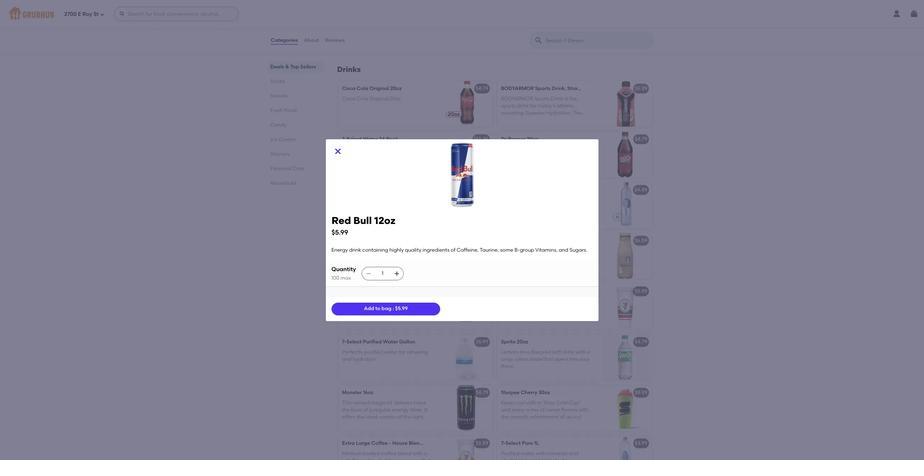 Task type: describe. For each thing, give the bounding box(es) containing it.
and inside energy drink containing highly quality ingredients of caffeine, taurine, some b-group vitamins, and sugars.
[[401, 212, 410, 218]]

7
[[552, 289, 554, 295]]

1 coca cola original 20oz from the top
[[342, 86, 402, 92]]

1 vertical spatial highly
[[390, 248, 404, 254]]

vitamins, inside energy drink containing highly quality ingredients of caffeine, taurine, some b-group vitamins, and sugars.
[[377, 212, 400, 218]]

1 vertical spatial taurine,
[[480, 248, 499, 254]]

that
[[543, 357, 553, 363]]

red
[[331, 215, 351, 227]]

grocery tab
[[270, 151, 320, 158]]

0 horizontal spatial water
[[363, 136, 378, 143]]

to left the bag
[[375, 306, 381, 312]]

a up fun
[[342, 27, 345, 33]]

candy tab
[[270, 121, 320, 129]]

sprite
[[501, 340, 516, 346]]

and inside the clean and refreshing water to stay hydrated all day.
[[358, 147, 367, 153]]

fresh
[[270, 108, 283, 114]]

"stay
[[542, 400, 555, 406]]

hydrated inside the clean and refreshing water to stay hydrated all day.
[[342, 154, 364, 160]]

a down different
[[379, 34, 382, 40]]

1 horizontal spatial svg image
[[366, 271, 371, 277]]

extra large coffee - 7 reserve colombian 24oz
[[501, 289, 615, 295]]

main navigation navigation
[[0, 0, 924, 28]]

red bull 12oz $5.99
[[331, 215, 395, 237]]

juice
[[388, 248, 399, 254]]

$4.79 for sprite 20oz
[[635, 340, 648, 346]]

luscious
[[572, 270, 591, 276]]

caffeine, inside energy drink containing highly quality ingredients of caffeine, taurine, some b-group vitamins, and sugars.
[[376, 205, 398, 211]]

$4.79 for coca cola original 20oz
[[476, 86, 488, 92]]

with inside purified water with minerals and electrolytes added for taste.
[[536, 451, 546, 457]]

slurpee cherry 30oz image
[[599, 386, 652, 432]]

- for 7
[[548, 289, 550, 295]]

slurpee
[[501, 390, 520, 396]]

$4.59 button
[[497, 183, 652, 229]]

1l
[[534, 441, 539, 447]]

100
[[331, 276, 339, 282]]

drink inside lemon-lime flavored soft drink with a crisp, clean taste that quenches your thirst.
[[562, 350, 574, 356]]

drinks tab
[[270, 78, 320, 85]]

are
[[422, 20, 430, 26]]

household
[[270, 180, 296, 186]]

7- for 7-select pure 1l
[[501, 441, 506, 447]]

2 original from the top
[[369, 96, 389, 102]]

$5.99 for 7-select purified water gallon image
[[476, 340, 488, 346]]

0 horizontal spatial svg image
[[100, 12, 104, 17]]

$3.59 for the 'extra large coffee - 7 reserve colombian 24oz' image at right bottom
[[635, 289, 648, 295]]

concentrate.
[[342, 263, 373, 269]]

keep cool with a "stay cold cup" and enjoy a mix of sweet flavors with the smooth refreshment of an icy!
[[501, 400, 589, 421]]

1 vertical spatial containing
[[362, 248, 388, 254]]

2 cola from the top
[[357, 96, 368, 102]]

creamy
[[527, 248, 546, 254]]

1 cola from the top
[[357, 86, 368, 92]]

taurine, inside energy drink containing highly quality ingredients of caffeine, taurine, some b-group vitamins, and sugars.
[[399, 205, 419, 211]]

7-select pure 1l
[[501, 441, 539, 447]]

of inside discover a creamy blend of coffee and milk, mixed with divine vanilla flavor. the finest arabica beans create a rich and undeniably luscious beverage.
[[562, 248, 567, 254]]

1 vertical spatial 24oz
[[424, 441, 435, 447]]

minerals
[[547, 451, 568, 457]]

that's
[[410, 27, 423, 33]]

enjoy
[[512, 408, 525, 414]]

$3.99
[[635, 441, 648, 447]]

reviews button
[[325, 28, 345, 53]]

clean
[[342, 147, 357, 153]]

free
[[401, 248, 410, 254]]

icy!
[[574, 415, 582, 421]]

12oz
[[374, 215, 395, 227]]

you
[[378, 306, 387, 312]]

snacks
[[270, 93, 288, 99]]

0 vertical spatial from
[[411, 248, 422, 254]]

1 vertical spatial drink
[[349, 248, 361, 254]]

an
[[566, 415, 572, 421]]

ingredients inside energy drink containing highly quality ingredients of caffeine, taurine, some b-group vitamins, and sugars.
[[342, 205, 369, 211]]

extra large coffee - house blend 24oz image
[[439, 437, 493, 461]]

funyuns® onion flavored rings are a deliciously different snack that's fun to eat, with a crisp texture and zesty onion flavor button
[[338, 5, 493, 51]]

electrolytes inside purified water with minerals and electrolytes added for taste.
[[501, 458, 529, 461]]

added
[[530, 458, 546, 461]]

7-select purified water gallon
[[342, 340, 415, 346]]

care
[[292, 166, 304, 172]]

bodyarmor sports drink, strawberry banana 28oz image
[[599, 81, 652, 127]]

funyuns®
[[342, 20, 369, 26]]

water inside the clean and refreshing water to stay hydrated all day.
[[394, 147, 408, 153]]

some inside energy drink containing highly quality ingredients of caffeine, taurine, some b-group vitamins, and sugars.
[[342, 212, 355, 218]]

cool
[[515, 400, 525, 406]]

$4.59
[[635, 187, 648, 193]]

lost
[[403, 313, 412, 319]]

deals & top sellers tab
[[270, 63, 320, 71]]

stay
[[415, 147, 425, 153]]

blend
[[547, 248, 561, 254]]

water inside purified water with minerals and electrolytes added for taste.
[[521, 451, 535, 457]]

group inside energy drink containing highly quality ingredients of caffeine, taurine, some b-group vitamins, and sugars.
[[362, 212, 376, 218]]

the inside refreshing kiwi and strawberry flavors to keep you hydrated and replenish the electrolytes lost during exercise.
[[365, 313, 373, 319]]

a inside lemon-lime flavored soft drink with a crisp, clean taste that quenches your thirst.
[[587, 350, 590, 356]]

deals & top sellers
[[270, 64, 316, 70]]

fresh food tab
[[270, 107, 320, 114]]

7- for 7-select water 24 pack
[[342, 136, 347, 143]]

1 vertical spatial from
[[413, 255, 425, 261]]

quality inside energy drink containing highly quality ingredients of caffeine, taurine, some b-group vitamins, and sugars.
[[416, 197, 432, 203]]

flavors inside refreshing kiwi and strawberry flavors to keep you hydrated and replenish the electrolytes lost during exercise.
[[342, 306, 358, 312]]

2700
[[64, 11, 77, 17]]

refreshing kiwi and strawberry flavors to keep you hydrated and replenish the electrolytes lost during exercise. button
[[338, 284, 493, 330]]

clean and refreshing water to stay hydrated all day.
[[342, 147, 425, 160]]

sprite 20oz
[[501, 340, 528, 346]]

monster
[[342, 390, 362, 396]]

snacks tab
[[270, 92, 320, 100]]

flavored
[[386, 20, 407, 26]]

water inside perfectly purified water for refueling and hydration.
[[384, 350, 398, 356]]

with inside lemon-lime flavored soft drink with a crisp, clean taste that quenches your thirst.
[[576, 350, 586, 356]]

fun
[[342, 34, 350, 40]]

divine
[[551, 255, 566, 261]]

select for pure
[[506, 441, 521, 447]]

milk,
[[512, 255, 523, 261]]

orange
[[369, 248, 387, 254]]

pepper
[[508, 136, 526, 143]]

coca cola original 20oz image
[[439, 81, 493, 127]]

strawberry
[[567, 86, 594, 92]]

- for house
[[389, 441, 391, 447]]

monster 16oz
[[342, 390, 373, 396]]

mix
[[531, 408, 539, 414]]

1 vertical spatial quality
[[405, 248, 421, 254]]

different
[[373, 27, 393, 33]]

clean
[[515, 357, 529, 363]]

taste
[[530, 357, 542, 363]]

select for water
[[347, 136, 362, 143]]

arabica
[[541, 263, 561, 269]]

extra for extra large coffee - house blend 24oz
[[342, 441, 355, 447]]

quantity 100 max
[[331, 266, 356, 282]]

with inside discover a creamy blend of coffee and milk, mixed with divine vanilla flavor. the finest arabica beans create a rich and undeniably luscious beverage.
[[540, 255, 550, 261]]

16oz
[[363, 390, 373, 396]]

$5.99 inside red bull 12oz $5.99
[[331, 229, 348, 237]]

containing inside energy drink containing highly quality ingredients of caffeine, taurine, some b-group vitamins, and sugars.
[[373, 197, 399, 203]]

zesty
[[342, 41, 354, 47]]

water inside a delicious orange juice free from water or preservtives and not from concentrate.
[[342, 255, 356, 261]]

all
[[365, 154, 371, 160]]

:
[[393, 306, 394, 312]]

to inside funyuns® onion flavored rings are a deliciously different snack that's fun to eat, with a crisp texture and zesty onion flavor
[[351, 34, 356, 40]]

refreshment
[[530, 415, 559, 421]]

crisp,
[[501, 357, 514, 363]]

1 horizontal spatial drinks
[[337, 65, 361, 74]]

1 coca from the top
[[342, 86, 356, 92]]

snack
[[394, 27, 409, 33]]

crisp
[[384, 34, 395, 40]]

1 vertical spatial energy drink containing highly quality ingredients of caffeine, taurine, some b-group vitamins, and sugars.
[[331, 248, 588, 254]]

7-select purified water gallon image
[[439, 335, 493, 381]]

a up the mixed
[[523, 248, 526, 254]]

quenches
[[555, 357, 578, 363]]

sprite 20oz image
[[599, 335, 652, 381]]

smartwater 1l image
[[599, 183, 652, 229]]

1 horizontal spatial water
[[383, 340, 398, 346]]

sugars. inside energy drink containing highly quality ingredients of caffeine, taurine, some b-group vitamins, and sugars.
[[412, 212, 430, 218]]

cherry
[[521, 390, 537, 396]]

the inside keep cool with a "stay cold cup" and enjoy a mix of sweet flavors with the smooth refreshment of an icy!
[[501, 415, 509, 421]]

ice
[[270, 137, 278, 143]]

lime
[[520, 350, 530, 356]]

energy inside energy drink containing highly quality ingredients of caffeine, taurine, some b-group vitamins, and sugars.
[[342, 197, 359, 203]]

texture
[[396, 34, 413, 40]]

7-select pure 1l image
[[599, 437, 652, 461]]

perfectly
[[342, 350, 363, 356]]

undeniably
[[544, 270, 571, 276]]

ice cream
[[270, 137, 296, 143]]

onion
[[355, 41, 369, 47]]

2 horizontal spatial svg image
[[910, 10, 919, 18]]

ice cream tab
[[270, 136, 320, 143]]

7-select water 24 pack image
[[439, 132, 493, 178]]

$12.39
[[474, 136, 488, 143]]

1 vertical spatial sugars.
[[570, 248, 588, 254]]

hydrated inside refreshing kiwi and strawberry flavors to keep you hydrated and replenish the electrolytes lost during exercise.
[[388, 306, 410, 312]]

exercise.
[[342, 320, 363, 327]]

refreshing
[[369, 147, 393, 153]]



Task type: locate. For each thing, give the bounding box(es) containing it.
with up added
[[536, 451, 546, 457]]

preservtives
[[363, 255, 392, 261]]

1 vertical spatial ingredients
[[423, 248, 450, 254]]

household tab
[[270, 180, 320, 187]]

electrolytes inside refreshing kiwi and strawberry flavors to keep you hydrated and replenish the electrolytes lost during exercise.
[[374, 313, 402, 319]]

1 vertical spatial electrolytes
[[501, 458, 529, 461]]

0 vertical spatial original
[[370, 86, 389, 92]]

containing
[[373, 197, 399, 203], [362, 248, 388, 254]]

2 coca cola original 20oz from the top
[[342, 96, 401, 102]]

0 vertical spatial for
[[399, 350, 406, 356]]

select up clean
[[347, 136, 362, 143]]

1 horizontal spatial for
[[548, 458, 554, 461]]

large for extra large coffee - house blend 24oz
[[356, 441, 370, 447]]

1 vertical spatial group
[[520, 248, 534, 254]]

2 vertical spatial 7-
[[501, 441, 506, 447]]

1 vertical spatial extra
[[342, 441, 355, 447]]

and up 'you' at the bottom left of page
[[379, 299, 389, 305]]

bull
[[353, 215, 372, 227]]

0 horizontal spatial purified
[[363, 340, 382, 346]]

drinks down deals
[[270, 78, 285, 85]]

water down the 7-select purified water gallon
[[384, 350, 398, 356]]

drink up bull
[[360, 197, 372, 203]]

ingredients up bull
[[342, 205, 369, 211]]

1 vertical spatial coffee
[[371, 441, 388, 447]]

with
[[368, 34, 378, 40], [540, 255, 550, 261], [576, 350, 586, 356], [526, 400, 536, 406], [579, 408, 589, 414], [536, 451, 546, 457]]

to left keep
[[359, 306, 364, 312]]

b- up milk,
[[515, 248, 520, 254]]

1 vertical spatial $3.59
[[476, 441, 488, 447]]

0 horizontal spatial 24oz
[[424, 441, 435, 447]]

svg image
[[910, 10, 919, 18], [100, 12, 104, 17], [334, 147, 342, 156]]

a up your
[[587, 350, 590, 356]]

the
[[517, 263, 526, 269]]

0 horizontal spatial $3.59
[[476, 441, 488, 447]]

a
[[342, 248, 346, 254]]

1 vertical spatial cola
[[357, 96, 368, 102]]

simply orange juice 52oz image
[[439, 233, 493, 280]]

coffee for house
[[371, 441, 388, 447]]

drink up quenches
[[562, 350, 574, 356]]

$3.59 for extra large coffee - house blend 24oz image
[[476, 441, 488, 447]]

vanilla
[[567, 255, 583, 261]]

thirst.
[[501, 364, 515, 370]]

flavors up an at the right of page
[[562, 408, 577, 414]]

extra
[[501, 289, 514, 295], [342, 441, 355, 447]]

create
[[501, 270, 517, 276]]

for down 'gallon'
[[399, 350, 406, 356]]

- left 7
[[548, 289, 550, 295]]

lemon-lime flavored soft drink with a crisp, clean taste that quenches your thirst.
[[501, 350, 590, 370]]

1 vertical spatial 7-
[[342, 340, 347, 346]]

0 horizontal spatial hydrated
[[342, 154, 364, 160]]

or
[[357, 255, 362, 261]]

0 horizontal spatial sugars.
[[412, 212, 430, 218]]

7- left pure
[[501, 441, 506, 447]]

and right 12oz
[[401, 212, 410, 218]]

flavors inside keep cool with a "stay cold cup" and enjoy a mix of sweet flavors with the smooth refreshment of an icy!
[[562, 408, 577, 414]]

flavor
[[370, 41, 384, 47]]

dr pepper 20oz
[[501, 136, 538, 143]]

a left rich on the bottom right
[[518, 270, 522, 276]]

funyuns onion flavored rings 6oz image
[[439, 5, 493, 51]]

purified down 7-select pure 1l
[[501, 451, 520, 457]]

$3.59
[[635, 289, 648, 295], [476, 441, 488, 447]]

svg image down the concentrate.
[[366, 271, 371, 277]]

b- inside energy drink containing highly quality ingredients of caffeine, taurine, some b-group vitamins, and sugars.
[[357, 212, 362, 218]]

strawberry
[[390, 299, 416, 305]]

b-
[[357, 212, 362, 218], [515, 248, 520, 254]]

and inside a delicious orange juice free from water or preservtives and not from concentrate.
[[393, 255, 403, 261]]

1 vertical spatial b-
[[515, 248, 520, 254]]

coffee left 7
[[531, 289, 547, 295]]

a left mix
[[526, 408, 529, 414]]

30oz
[[539, 390, 550, 396]]

0 horizontal spatial for
[[399, 350, 406, 356]]

and inside funyuns® onion flavored rings are a deliciously different snack that's fun to eat, with a crisp texture and zesty onion flavor
[[415, 34, 424, 40]]

1 horizontal spatial -
[[548, 289, 550, 295]]

1 horizontal spatial svg image
[[334, 147, 342, 156]]

discover
[[501, 248, 522, 254]]

pack
[[386, 136, 399, 143]]

banana
[[596, 86, 615, 92]]

your
[[579, 357, 590, 363]]

a delicious orange juice free from water or preservtives and not from concentrate.
[[342, 248, 425, 269]]

1 vertical spatial flavors
[[562, 408, 577, 414]]

select for purified
[[347, 340, 362, 346]]

smooth
[[510, 415, 529, 421]]

1 horizontal spatial coffee
[[531, 289, 547, 295]]

mixed
[[524, 255, 539, 261]]

categories button
[[270, 28, 298, 53]]

0 horizontal spatial taurine,
[[399, 205, 419, 211]]

select up perfectly
[[347, 340, 362, 346]]

water left the 24
[[363, 136, 378, 143]]

1 vertical spatial purified
[[501, 451, 520, 457]]

refueling
[[407, 350, 428, 356]]

0 vertical spatial vitamins,
[[377, 212, 400, 218]]

and down "keep"
[[501, 408, 511, 414]]

not
[[404, 255, 412, 261]]

containing up 12oz
[[373, 197, 399, 203]]

personal care tab
[[270, 165, 320, 173]]

st
[[93, 11, 99, 17]]

lemon-
[[501, 350, 520, 356]]

24
[[379, 136, 385, 143]]

energy up quantity
[[331, 248, 348, 254]]

monster 16oz image
[[439, 386, 493, 432]]

0 vertical spatial water
[[363, 136, 378, 143]]

0 horizontal spatial drinks
[[270, 78, 285, 85]]

highly
[[400, 197, 414, 203], [390, 248, 404, 254]]

water up perfectly purified water for refueling and hydration.
[[383, 340, 398, 346]]

electrolit strawberry kiwi 21oz image
[[439, 284, 493, 330]]

1 original from the top
[[370, 86, 389, 92]]

1 vertical spatial caffeine,
[[457, 248, 479, 254]]

0 vertical spatial energy drink containing highly quality ingredients of caffeine, taurine, some b-group vitamins, and sugars.
[[342, 197, 432, 218]]

containing up the preservtives
[[362, 248, 388, 254]]

0 horizontal spatial large
[[356, 441, 370, 447]]

sugars.
[[412, 212, 430, 218], [570, 248, 588, 254]]

keep
[[365, 306, 377, 312]]

1 horizontal spatial group
[[520, 248, 534, 254]]

1 horizontal spatial some
[[500, 248, 513, 254]]

group right red
[[362, 212, 376, 218]]

water down a
[[342, 255, 356, 261]]

water down pure
[[521, 451, 535, 457]]

0 horizontal spatial extra
[[342, 441, 355, 447]]

rings
[[408, 20, 421, 26]]

group
[[362, 212, 376, 218], [520, 248, 534, 254]]

electrolytes down the bag
[[374, 313, 402, 319]]

for inside perfectly purified water for refueling and hydration.
[[399, 350, 406, 356]]

food
[[284, 108, 297, 114]]

- left house
[[389, 441, 391, 447]]

7-select water 24 pack
[[342, 136, 399, 143]]

grocery
[[270, 151, 290, 157]]

and up divine
[[559, 248, 569, 254]]

1 vertical spatial the
[[501, 415, 509, 421]]

to inside refreshing kiwi and strawberry flavors to keep you hydrated and replenish the electrolytes lost during exercise.
[[359, 306, 364, 312]]

vitamins, up divine
[[535, 248, 558, 254]]

b- right red
[[357, 212, 362, 218]]

to right fun
[[351, 34, 356, 40]]

24oz right the colombian
[[604, 289, 615, 295]]

hydrated
[[342, 154, 364, 160], [388, 306, 410, 312]]

blend
[[409, 441, 423, 447]]

0 vertical spatial containing
[[373, 197, 399, 203]]

1 vertical spatial drinks
[[270, 78, 285, 85]]

and inside perfectly purified water for refueling and hydration.
[[342, 357, 352, 363]]

keep
[[501, 400, 514, 406]]

to inside the clean and refreshing water to stay hydrated all day.
[[409, 147, 414, 153]]

1 horizontal spatial b-
[[515, 248, 520, 254]]

red bull 12oz image
[[439, 183, 493, 229]]

gallon
[[399, 340, 415, 346]]

for down minerals
[[548, 458, 554, 461]]

with up your
[[576, 350, 586, 356]]

extra large coffee - 7 reserve colombian 24oz image
[[599, 284, 652, 330]]

drinks down zesty
[[337, 65, 361, 74]]

0 vertical spatial hydrated
[[342, 154, 364, 160]]

1 horizontal spatial flavors
[[562, 408, 577, 414]]

for
[[399, 350, 406, 356], [548, 458, 554, 461]]

roy
[[82, 11, 92, 17]]

0 vertical spatial ingredients
[[342, 205, 369, 211]]

and up all at left
[[358, 147, 367, 153]]

svg image inside main navigation navigation
[[119, 11, 125, 17]]

1 horizontal spatial large
[[515, 289, 529, 295]]

refreshing kiwi and strawberry flavors to keep you hydrated and replenish the electrolytes lost during exercise.
[[342, 299, 429, 327]]

1 vertical spatial energy
[[331, 248, 348, 254]]

the left smooth
[[501, 415, 509, 421]]

drinks inside tab
[[270, 78, 285, 85]]

beans
[[562, 263, 577, 269]]

0 vertical spatial purified
[[363, 340, 382, 346]]

Input item quantity number field
[[375, 268, 391, 281]]

0 vertical spatial cola
[[357, 86, 368, 92]]

ingredients right free
[[423, 248, 450, 254]]

1 horizontal spatial caffeine,
[[457, 248, 479, 254]]

hydrated down strawberry
[[388, 306, 410, 312]]

from right not
[[413, 255, 425, 261]]

the
[[365, 313, 373, 319], [501, 415, 509, 421]]

2 vertical spatial drink
[[562, 350, 574, 356]]

drink
[[360, 197, 372, 203], [349, 248, 361, 254], [562, 350, 574, 356]]

coca cola original 20oz
[[342, 86, 402, 92], [342, 96, 401, 102]]

1 horizontal spatial $3.59
[[635, 289, 648, 295]]

0 vertical spatial coffee
[[531, 289, 547, 295]]

1 vertical spatial select
[[347, 340, 362, 346]]

0 vertical spatial highly
[[400, 197, 414, 203]]

cup"
[[569, 400, 581, 406]]

add
[[364, 306, 374, 312]]

and inside keep cool with a "stay cold cup" and enjoy a mix of sweet flavors with the smooth refreshment of an icy!
[[501, 408, 511, 414]]

0 vertical spatial energy
[[342, 197, 359, 203]]

1 horizontal spatial electrolytes
[[501, 458, 529, 461]]

0 horizontal spatial svg image
[[119, 11, 125, 17]]

with up mix
[[526, 400, 536, 406]]

with up icy! in the bottom of the page
[[579, 408, 589, 414]]

large for extra large coffee - 7 reserve colombian 24oz
[[515, 289, 529, 295]]

0 vertical spatial drinks
[[337, 65, 361, 74]]

coffee for 7
[[531, 289, 547, 295]]

sellers
[[300, 64, 316, 70]]

reviews
[[325, 37, 345, 43]]

vitamins, right bull
[[377, 212, 400, 218]]

to left the stay
[[409, 147, 414, 153]]

0 horizontal spatial caffeine,
[[376, 205, 398, 211]]

original
[[370, 86, 389, 92], [369, 96, 389, 102]]

water
[[394, 147, 408, 153], [342, 255, 356, 261], [384, 350, 398, 356], [521, 451, 535, 457]]

coffee left house
[[371, 441, 388, 447]]

24oz
[[604, 289, 615, 295], [424, 441, 435, 447]]

and down finest on the right bottom of the page
[[533, 270, 543, 276]]

energy up red
[[342, 197, 359, 203]]

quality
[[416, 197, 432, 203], [405, 248, 421, 254]]

pure
[[522, 441, 533, 447]]

$4.79
[[476, 86, 488, 92], [635, 136, 648, 143], [635, 340, 648, 346], [476, 390, 488, 396]]

$5.99 for slurpee cherry 30oz image
[[635, 390, 648, 396]]

$6.59
[[635, 238, 648, 244]]

7- up clean
[[342, 136, 347, 143]]

0 vertical spatial quality
[[416, 197, 432, 203]]

and down perfectly
[[342, 357, 352, 363]]

7- up perfectly
[[342, 340, 347, 346]]

house
[[392, 441, 408, 447]]

2 coca from the top
[[342, 96, 355, 102]]

1 vertical spatial original
[[369, 96, 389, 102]]

1 horizontal spatial vitamins,
[[535, 248, 558, 254]]

drink inside energy drink containing highly quality ingredients of caffeine, taurine, some b-group vitamins, and sugars.
[[360, 197, 372, 203]]

a delicious orange juice free from water or preservtives and not from concentrate. button
[[338, 233, 493, 280]]

with up arabica
[[540, 255, 550, 261]]

1 horizontal spatial purified
[[501, 451, 520, 457]]

0 vertical spatial coca cola original 20oz
[[342, 86, 402, 92]]

2 horizontal spatial svg image
[[394, 271, 400, 277]]

1 horizontal spatial the
[[501, 415, 509, 421]]

1 horizontal spatial 24oz
[[604, 289, 615, 295]]

and right minerals
[[569, 451, 578, 457]]

1 horizontal spatial ingredients
[[423, 248, 450, 254]]

dr pepper 20oz image
[[599, 132, 652, 178]]

0 vertical spatial b-
[[357, 212, 362, 218]]

and up during
[[411, 306, 421, 312]]

max
[[341, 276, 351, 282]]

the down the add on the bottom of the page
[[365, 313, 373, 319]]

svg image
[[119, 11, 125, 17], [366, 271, 371, 277], [394, 271, 400, 277]]

$4.79 for monster 16oz
[[476, 390, 488, 396]]

delicious
[[347, 248, 368, 254]]

0 vertical spatial flavors
[[342, 306, 358, 312]]

0 vertical spatial select
[[347, 136, 362, 143]]

0 horizontal spatial group
[[362, 212, 376, 218]]

purified up purified
[[363, 340, 382, 346]]

electrolytes down 7-select pure 1l
[[501, 458, 529, 461]]

2700 e roy st
[[64, 11, 99, 17]]

reserve
[[555, 289, 575, 295]]

0 horizontal spatial ingredients
[[342, 205, 369, 211]]

0 vertical spatial the
[[365, 313, 373, 319]]

0 vertical spatial $3.59
[[635, 289, 648, 295]]

with up flavor
[[368, 34, 378, 40]]

0 vertical spatial -
[[548, 289, 550, 295]]

0 vertical spatial large
[[515, 289, 529, 295]]

purified inside purified water with minerals and electrolytes added for taste.
[[501, 451, 520, 457]]

1 vertical spatial -
[[389, 441, 391, 447]]

$5.99 for red bull 12oz image
[[476, 187, 488, 193]]

0 horizontal spatial electrolytes
[[374, 313, 402, 319]]

svg image right st
[[119, 11, 125, 17]]

replenish
[[342, 313, 364, 319]]

7- for 7-select purified water gallon
[[342, 340, 347, 346]]

highly inside energy drink containing highly quality ingredients of caffeine, taurine, some b-group vitamins, and sugars.
[[400, 197, 414, 203]]

7-
[[342, 136, 347, 143], [342, 340, 347, 346], [501, 441, 506, 447]]

0 vertical spatial group
[[362, 212, 376, 218]]

soft
[[552, 350, 561, 356]]

group up the mixed
[[520, 248, 534, 254]]

0 horizontal spatial the
[[365, 313, 373, 319]]

2 vertical spatial select
[[506, 441, 521, 447]]

water down pack
[[394, 147, 408, 153]]

0 vertical spatial sugars.
[[412, 212, 430, 218]]

1 horizontal spatial taurine,
[[480, 248, 499, 254]]

a up mix
[[538, 400, 541, 406]]

for inside purified water with minerals and electrolytes added for taste.
[[548, 458, 554, 461]]

extra for extra large coffee - 7 reserve colombian 24oz
[[501, 289, 514, 295]]

perfectly purified water for refueling and hydration.
[[342, 350, 428, 363]]

from up not
[[411, 248, 422, 254]]

1 horizontal spatial extra
[[501, 289, 514, 295]]

bodyarmor sports drink, strawberry banana 28oz
[[501, 86, 627, 92]]

svg image right "input item quantity" 'number field'
[[394, 271, 400, 277]]

1 vertical spatial large
[[356, 441, 370, 447]]

drink up or
[[349, 248, 361, 254]]

and up flavor.
[[501, 255, 511, 261]]

select left pure
[[506, 441, 521, 447]]

flavors up 'replenish'
[[342, 306, 358, 312]]

0 vertical spatial 24oz
[[604, 289, 615, 295]]

0 vertical spatial caffeine,
[[376, 205, 398, 211]]

and inside purified water with minerals and electrolytes added for taste.
[[569, 451, 578, 457]]

magnifying glass icon image
[[534, 36, 543, 45]]

and down juice
[[393, 255, 403, 261]]

and down that's
[[415, 34, 424, 40]]

0 horizontal spatial some
[[342, 212, 355, 218]]

of inside energy drink containing highly quality ingredients of caffeine, taurine, some b-group vitamins, and sugars.
[[370, 205, 375, 211]]

0 horizontal spatial vitamins,
[[377, 212, 400, 218]]

flavor.
[[501, 263, 516, 269]]

fresh food
[[270, 108, 297, 114]]

with inside funyuns® onion flavored rings are a deliciously different snack that's fun to eat, with a crisp texture and zesty onion flavor
[[368, 34, 378, 40]]

hydrated down clean
[[342, 154, 364, 160]]

starbucks frappuccino vanilla 13.7oz image
[[599, 233, 652, 280]]

24oz right blend
[[424, 441, 435, 447]]

0 vertical spatial extra
[[501, 289, 514, 295]]

0 horizontal spatial b-
[[357, 212, 362, 218]]



Task type: vqa. For each thing, say whether or not it's contained in the screenshot.
the refreshing to the top
no



